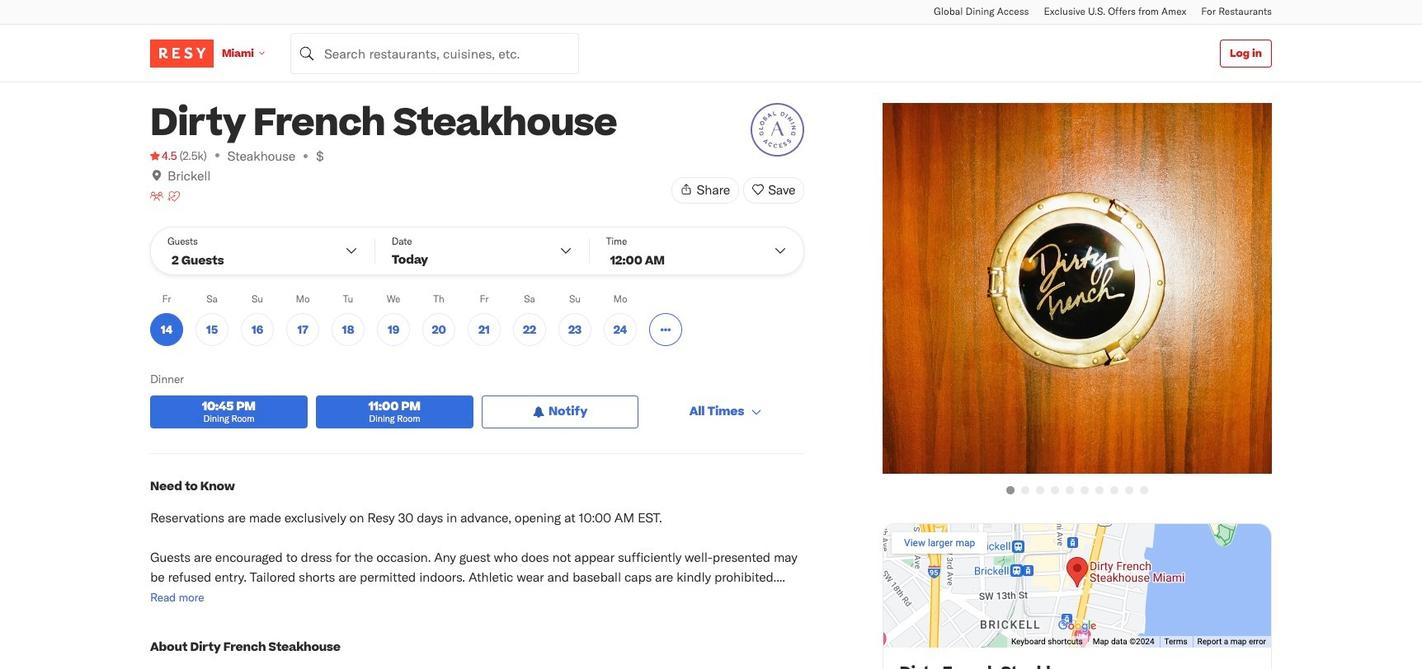 Task type: describe. For each thing, give the bounding box(es) containing it.
4.5 out of 5 stars image
[[150, 148, 177, 164]]



Task type: locate. For each thing, give the bounding box(es) containing it.
None field
[[290, 33, 579, 74]]

Search restaurants, cuisines, etc. text field
[[290, 33, 579, 74]]



Task type: vqa. For each thing, say whether or not it's contained in the screenshot.
"Search Restaurants, Cuisines, Etc." text box
yes



